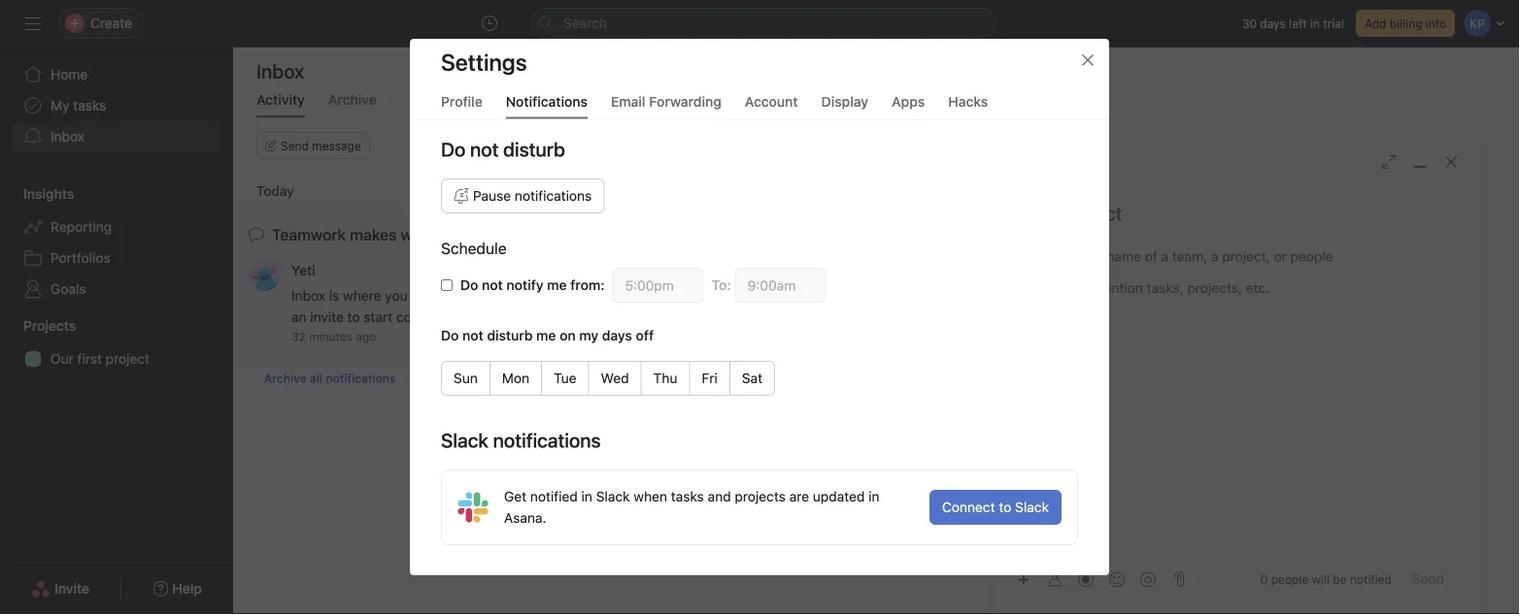 Task type: locate. For each thing, give the bounding box(es) containing it.
tasks right my
[[73, 98, 106, 114]]

sun
[[454, 370, 478, 386]]

our
[[51, 351, 74, 367]]

1 horizontal spatial in
[[869, 489, 880, 505]]

0 vertical spatial not
[[482, 277, 503, 293]]

notifications down not disturb
[[515, 187, 592, 204]]

me from:
[[547, 277, 605, 293]]

do for do not disturb me on my days off
[[441, 327, 459, 343]]

slack left when
[[596, 489, 630, 505]]

messages
[[606, 288, 669, 304], [1291, 408, 1355, 425]]

messages inside inbox is where you get updates, notifications, and messages from your teammates. send an invite to start collaborating.
[[1291, 408, 1355, 425]]

1 horizontal spatial collaborating.
[[1264, 430, 1350, 446]]

notifications down ago
[[326, 372, 396, 386]]

at mention image
[[1140, 573, 1156, 588]]

1 vertical spatial invite
[[1178, 430, 1212, 446]]

sun button
[[441, 361, 490, 396]]

email forwarding button
[[611, 93, 722, 119]]

0 horizontal spatial notified
[[530, 489, 578, 505]]

0 horizontal spatial start
[[364, 309, 393, 325]]

collaborating. inside 'yeti inbox is where you get updates, notifications, and messages from your teammates. send an invite to start collaborating. 32 minutes ago'
[[396, 309, 482, 325]]

pause
[[473, 187, 511, 204]]

notified inside send dialog
[[1350, 573, 1392, 587]]

in
[[1311, 17, 1320, 30], [581, 489, 592, 505], [869, 489, 880, 505]]

send message button
[[256, 132, 370, 159]]

1 horizontal spatial is
[[1015, 408, 1025, 425]]

1 horizontal spatial where
[[1029, 408, 1067, 425]]

0 vertical spatial tasks
[[73, 98, 106, 114]]

from inside 'yeti inbox is where you get updates, notifications, and messages from your teammates. send an invite to start collaborating. 32 minutes ago'
[[673, 288, 702, 304]]

account
[[745, 93, 798, 109]]

1 horizontal spatial archive
[[328, 92, 377, 108]]

our first project link
[[12, 344, 221, 375]]

1 horizontal spatial notifications
[[515, 187, 592, 204]]

1 vertical spatial messages
[[1291, 408, 1355, 425]]

1 vertical spatial where
[[1029, 408, 1067, 425]]

0 vertical spatial notifications
[[515, 187, 592, 204]]

my
[[51, 98, 69, 114]]

0 horizontal spatial messages
[[606, 288, 669, 304]]

days
[[1260, 17, 1286, 30]]

0 horizontal spatial and
[[579, 288, 602, 304]]

archive for archive all notifications
[[264, 372, 307, 386]]

updated
[[813, 489, 865, 505]]

0 vertical spatial archive
[[328, 92, 377, 108]]

send
[[281, 139, 309, 153], [814, 288, 846, 304], [1123, 430, 1156, 446], [1412, 572, 1445, 588]]

1 vertical spatial notifications,
[[1180, 408, 1261, 425]]

0 horizontal spatial updates,
[[436, 288, 490, 304]]

updates,
[[436, 288, 490, 304], [1121, 408, 1176, 425]]

0 horizontal spatial get
[[411, 288, 432, 304]]

0 horizontal spatial archive
[[264, 372, 307, 386]]

0 horizontal spatial collaborating.
[[396, 309, 482, 325]]

close image
[[1080, 52, 1096, 68]]

notifications,
[[494, 288, 575, 304], [1180, 408, 1261, 425]]

where inside inbox is where you get updates, notifications, and messages from your teammates. send an invite to start collaborating.
[[1029, 408, 1067, 425]]

slack right connect
[[1015, 499, 1049, 515]]

teamwork makes work happen!
[[272, 226, 499, 244]]

do up the sun on the bottom left of page
[[441, 327, 459, 343]]

1 horizontal spatial notified
[[1350, 573, 1392, 587]]

1 horizontal spatial and
[[708, 489, 731, 505]]

0 horizontal spatial invite
[[310, 309, 344, 325]]

1 vertical spatial an
[[1159, 430, 1174, 446]]

invite inside 'yeti inbox is where you get updates, notifications, and messages from your teammates. send an invite to start collaborating. 32 minutes ago'
[[310, 309, 344, 325]]

do for do not notify me from:
[[460, 277, 478, 293]]

30
[[1242, 17, 1257, 30]]

apps
[[892, 93, 925, 109]]

2 horizontal spatial and
[[1264, 408, 1288, 425]]

do right do not notify me from: checkbox
[[460, 277, 478, 293]]

1 vertical spatial your
[[1391, 408, 1419, 425]]

0 horizontal spatial from
[[673, 288, 702, 304]]

1 vertical spatial get
[[1097, 408, 1118, 425]]

do not disturb
[[441, 137, 565, 160]]

1 vertical spatial is
[[1015, 408, 1025, 425]]

2 vertical spatial do
[[441, 327, 459, 343]]

teammates. inside 'yeti inbox is where you get updates, notifications, and messages from your teammates. send an invite to start collaborating. 32 minutes ago'
[[737, 288, 810, 304]]

insights
[[23, 186, 74, 202]]

2 vertical spatial and
[[708, 489, 731, 505]]

0 horizontal spatial you
[[385, 288, 408, 304]]

0 horizontal spatial notifications,
[[494, 288, 575, 304]]

1 vertical spatial teammates.
[[1046, 430, 1120, 446]]

0 horizontal spatial teammates.
[[737, 288, 810, 304]]

notify
[[507, 277, 544, 293]]

not left notify at the left of page
[[482, 277, 503, 293]]

hide sidebar image
[[25, 16, 41, 31]]

email forwarding
[[611, 93, 722, 109]]

0 vertical spatial teammates.
[[737, 288, 810, 304]]

your inside inbox is where you get updates, notifications, and messages from your teammates. send an invite to start collaborating.
[[1391, 408, 1419, 425]]

notifications, inside inbox is where you get updates, notifications, and messages from your teammates. send an invite to start collaborating.
[[1180, 408, 1261, 425]]

get
[[411, 288, 432, 304], [1097, 408, 1118, 425]]

inbox down my
[[51, 129, 85, 145]]

1 vertical spatial archive
[[264, 372, 307, 386]]

0 vertical spatial you
[[385, 288, 408, 304]]

0 vertical spatial to
[[347, 309, 360, 325]]

notifications
[[515, 187, 592, 204], [326, 372, 396, 386]]

1 vertical spatial start
[[1232, 430, 1261, 446]]

inbox up connect to slack
[[977, 408, 1011, 425]]

do down profile button
[[441, 137, 466, 160]]

tasks inside global element
[[73, 98, 106, 114]]

archive inside "button"
[[264, 372, 307, 386]]

0 vertical spatial start
[[364, 309, 393, 325]]

1 vertical spatial updates,
[[1121, 408, 1176, 425]]

in left when
[[581, 489, 592, 505]]

1 vertical spatial notifications
[[326, 372, 396, 386]]

collaborating. inside inbox is where you get updates, notifications, and messages from your teammates. send an invite to start collaborating.
[[1264, 430, 1350, 446]]

is up minutes
[[329, 288, 339, 304]]

in right the left
[[1311, 17, 1320, 30]]

0 horizontal spatial to
[[347, 309, 360, 325]]

inbox up "activity"
[[256, 59, 304, 82]]

makes
[[350, 226, 397, 244]]

inbox inside 'link'
[[51, 129, 85, 145]]

0 vertical spatial do
[[441, 137, 466, 160]]

archive for archive
[[328, 92, 377, 108]]

1 vertical spatial tasks
[[671, 489, 704, 505]]

send inside inbox is where you get updates, notifications, and messages from your teammates. send an invite to start collaborating.
[[1123, 430, 1156, 446]]

0 horizontal spatial in
[[581, 489, 592, 505]]

1 horizontal spatial invite
[[1178, 430, 1212, 446]]

record a video image
[[1078, 573, 1094, 588]]

not left disturb on the bottom left
[[462, 327, 484, 343]]

notifications
[[506, 93, 588, 109]]

1 vertical spatial do
[[460, 277, 478, 293]]

0 horizontal spatial slack
[[596, 489, 630, 505]]

from
[[673, 288, 702, 304], [1358, 408, 1388, 425]]

hacks
[[948, 93, 988, 109]]

30 days left in trial
[[1242, 17, 1344, 30]]

0 vertical spatial and
[[579, 288, 602, 304]]

2 vertical spatial to
[[999, 499, 1012, 515]]

0 vertical spatial invite
[[310, 309, 344, 325]]

0 vertical spatial is
[[329, 288, 339, 304]]

0 vertical spatial collaborating.
[[396, 309, 482, 325]]

connect
[[942, 499, 995, 515]]

1 horizontal spatial you
[[1071, 408, 1093, 425]]

inbox inside inbox is where you get updates, notifications, and messages from your teammates. send an invite to start collaborating.
[[977, 408, 1011, 425]]

all
[[310, 372, 323, 386]]

schedule
[[441, 239, 507, 257]]

0 vertical spatial notifications,
[[494, 288, 575, 304]]

1 horizontal spatial your
[[1391, 408, 1419, 425]]

1 vertical spatial you
[[1071, 408, 1093, 425]]

teamwork
[[272, 226, 346, 244]]

inbox down yeti
[[291, 288, 325, 304]]

0 vertical spatial your
[[705, 288, 733, 304]]

1 horizontal spatial tasks
[[671, 489, 704, 505]]

0 vertical spatial where
[[343, 288, 381, 304]]

1 horizontal spatial start
[[1232, 430, 1261, 446]]

0 horizontal spatial an
[[291, 309, 307, 325]]

notified right be
[[1350, 573, 1392, 587]]

notified
[[530, 489, 578, 505], [1350, 573, 1392, 587]]

start inside inbox is where you get updates, notifications, and messages from your teammates. send an invite to start collaborating.
[[1232, 430, 1261, 446]]

get inside inbox is where you get updates, notifications, and messages from your teammates. send an invite to start collaborating.
[[1097, 408, 1118, 425]]

your
[[705, 288, 733, 304], [1391, 408, 1419, 425]]

search button
[[530, 8, 997, 39]]

Do not notify me from: checkbox
[[441, 279, 453, 291]]

archive left all
[[264, 372, 307, 386]]

1 horizontal spatial updates,
[[1121, 408, 1176, 425]]

messages i've sent
[[424, 92, 547, 108]]

0 vertical spatial notified
[[530, 489, 578, 505]]

0 vertical spatial from
[[673, 288, 702, 304]]

tue button
[[541, 361, 589, 396]]

settings
[[441, 49, 527, 76]]

1 vertical spatial from
[[1358, 408, 1388, 425]]

0 vertical spatial get
[[411, 288, 432, 304]]

start inside 'yeti inbox is where you get updates, notifications, and messages from your teammates. send an invite to start collaborating. 32 minutes ago'
[[364, 309, 393, 325]]

teammates.
[[737, 288, 810, 304], [1046, 430, 1120, 446]]

on
[[560, 327, 576, 343]]

1 vertical spatial collaborating.
[[1264, 430, 1350, 446]]

an
[[291, 309, 307, 325], [1159, 430, 1174, 446]]

trial
[[1323, 17, 1344, 30]]

1 horizontal spatial messages
[[1291, 408, 1355, 425]]

invite button
[[19, 572, 102, 607]]

archive all notifications button
[[233, 362, 876, 395]]

1 horizontal spatial get
[[1097, 408, 1118, 425]]

0 horizontal spatial notifications
[[326, 372, 396, 386]]

toolbar
[[1010, 566, 1166, 594]]

not for disturb
[[462, 327, 484, 343]]

1 horizontal spatial to
[[999, 499, 1012, 515]]

in right "updated" on the bottom right
[[869, 489, 880, 505]]

archive up "message"
[[328, 92, 377, 108]]

0 horizontal spatial where
[[343, 288, 381, 304]]

0 horizontal spatial tasks
[[73, 98, 106, 114]]

tasks right when
[[671, 489, 704, 505]]

send message
[[281, 139, 361, 153]]

profile
[[441, 93, 483, 109]]

you inside 'yeti inbox is where you get updates, notifications, and messages from your teammates. send an invite to start collaborating. 32 minutes ago'
[[385, 288, 408, 304]]

1 vertical spatial to
[[1215, 430, 1228, 446]]

our first project
[[51, 351, 150, 367]]

None text field
[[613, 268, 704, 303], [735, 268, 826, 303], [613, 268, 704, 303], [735, 268, 826, 303]]

notified up 'asana.'
[[530, 489, 578, 505]]

reporting
[[51, 219, 112, 235]]

forwarding
[[649, 93, 722, 109]]

1 vertical spatial not
[[462, 327, 484, 343]]

1 horizontal spatial notifications,
[[1180, 408, 1261, 425]]

1 horizontal spatial teammates.
[[1046, 430, 1120, 446]]

0 vertical spatial messages
[[606, 288, 669, 304]]

1 horizontal spatial an
[[1159, 430, 1174, 446]]

yeti inbox is where you get updates, notifications, and messages from your teammates. send an invite to start collaborating. 32 minutes ago
[[291, 263, 850, 344]]

will
[[1312, 573, 1330, 587]]

is inside 'yeti inbox is where you get updates, notifications, and messages from your teammates. send an invite to start collaborating. 32 minutes ago'
[[329, 288, 339, 304]]

1 vertical spatial and
[[1264, 408, 1288, 425]]

do
[[441, 137, 466, 160], [460, 277, 478, 293], [441, 327, 459, 343]]

0 vertical spatial an
[[291, 309, 307, 325]]

1 vertical spatial notified
[[1350, 573, 1392, 587]]

mon button
[[489, 361, 542, 396]]

0 vertical spatial updates,
[[436, 288, 490, 304]]

where inside 'yeti inbox is where you get updates, notifications, and messages from your teammates. send an invite to start collaborating. 32 minutes ago'
[[343, 288, 381, 304]]

an inside 'yeti inbox is where you get updates, notifications, and messages from your teammates. send an invite to start collaborating. 32 minutes ago'
[[291, 309, 307, 325]]

1 horizontal spatial from
[[1358, 408, 1388, 425]]

is up connect to slack
[[1015, 408, 1025, 425]]

0 horizontal spatial your
[[705, 288, 733, 304]]

where
[[343, 288, 381, 304], [1029, 408, 1067, 425]]

my tasks
[[51, 98, 106, 114]]

2 horizontal spatial to
[[1215, 430, 1228, 446]]

0 horizontal spatial is
[[329, 288, 339, 304]]



Task type: describe. For each thing, give the bounding box(es) containing it.
notifications inside "button"
[[326, 372, 396, 386]]

Type the name of a team, a project, or people text field
[[1049, 245, 1348, 268]]

activity link
[[256, 92, 305, 118]]

updates, inside inbox is where you get updates, notifications, and messages from your teammates. send an invite to start collaborating.
[[1121, 408, 1176, 425]]

archive link
[[328, 92, 377, 118]]

inbox inside 'yeti inbox is where you get updates, notifications, and messages from your teammates. send an invite to start collaborating. 32 minutes ago'
[[291, 288, 325, 304]]

to:
[[712, 277, 731, 293]]

today
[[256, 183, 294, 199]]

1 horizontal spatial slack
[[1015, 499, 1049, 515]]

message
[[312, 139, 361, 153]]

an inside inbox is where you get updates, notifications, and messages from your teammates. send an invite to start collaborating.
[[1159, 430, 1174, 446]]

hacks button
[[948, 93, 988, 119]]

sat button
[[729, 361, 775, 396]]

thu
[[653, 370, 678, 386]]

and inside get notified in slack when tasks and projects are updated in asana.
[[708, 489, 731, 505]]

me
[[536, 327, 556, 343]]

profile button
[[441, 93, 483, 119]]

you inside inbox is where you get updates, notifications, and messages from your teammates. send an invite to start collaborating.
[[1071, 408, 1093, 425]]

projects button
[[0, 317, 76, 336]]

billing
[[1390, 17, 1423, 30]]

slack inside get notified in slack when tasks and projects are updated in asana.
[[596, 489, 630, 505]]

do not disturb me on my days off
[[441, 327, 654, 343]]

2 horizontal spatial in
[[1311, 17, 1320, 30]]

and inside inbox is where you get updates, notifications, and messages from your teammates. send an invite to start collaborating.
[[1264, 408, 1288, 425]]

insights button
[[0, 185, 74, 204]]

wed button
[[588, 361, 642, 396]]

do for do not disturb
[[441, 137, 466, 160]]

notifications button
[[506, 93, 588, 119]]

tue
[[554, 370, 577, 386]]

my tasks link
[[12, 90, 221, 121]]

thu button
[[641, 361, 690, 396]]

invite
[[54, 581, 90, 597]]

32
[[291, 330, 306, 344]]

search list box
[[530, 8, 997, 39]]

projects element
[[0, 309, 233, 379]]

disturb
[[487, 327, 533, 343]]

to inside 'yeti inbox is where you get updates, notifications, and messages from your teammates. send an invite to start collaborating. 32 minutes ago'
[[347, 309, 360, 325]]

first
[[77, 351, 102, 367]]

goals link
[[12, 274, 221, 305]]

inbox link
[[12, 121, 221, 153]]

my
[[579, 327, 599, 343]]

toolbar inside send dialog
[[1010, 566, 1166, 594]]

minimize image
[[1412, 154, 1428, 170]]

messages i've sent link
[[424, 92, 547, 118]]

invite inside inbox is where you get updates, notifications, and messages from your teammates. send an invite to start collaborating.
[[1178, 430, 1212, 446]]

projects
[[23, 318, 76, 334]]

tasks inside get notified in slack when tasks and projects are updated in asana.
[[671, 489, 704, 505]]

add billing info button
[[1356, 10, 1455, 37]]

portfolios link
[[12, 243, 221, 274]]

fri button
[[689, 361, 730, 396]]

your inside 'yeti inbox is where you get updates, notifications, and messages from your teammates. send an invite to start collaborating. 32 minutes ago'
[[705, 288, 733, 304]]

Add subject text field
[[995, 200, 1480, 227]]

when
[[634, 489, 667, 505]]

reporting link
[[12, 212, 221, 243]]

0 people will be notified
[[1261, 573, 1392, 587]]

are
[[789, 489, 809, 505]]

asana.
[[504, 510, 546, 526]]

mon
[[502, 370, 529, 386]]

messages
[[424, 92, 489, 108]]

notified inside get notified in slack when tasks and projects are updated in asana.
[[530, 489, 578, 505]]

slack notifications
[[441, 429, 601, 452]]

is inside inbox is where you get updates, notifications, and messages from your teammates. send an invite to start collaborating.
[[1015, 408, 1025, 425]]

display
[[821, 93, 869, 109]]

send dialog
[[995, 141, 1480, 615]]

projects
[[735, 489, 786, 505]]

info
[[1426, 17, 1446, 30]]

portfolios
[[51, 250, 110, 266]]

goals
[[51, 281, 86, 297]]

archive all notifications
[[264, 372, 396, 386]]

wed
[[601, 370, 629, 386]]

send inside 'yeti inbox is where you get updates, notifications, and messages from your teammates. send an invite to start collaborating. 32 minutes ago'
[[814, 288, 846, 304]]

get inside 'yeti inbox is where you get updates, notifications, and messages from your teammates. send an invite to start collaborating. 32 minutes ago'
[[411, 288, 432, 304]]

global element
[[0, 48, 233, 164]]

email
[[611, 93, 646, 109]]

home link
[[12, 59, 221, 90]]

not for notify
[[482, 277, 503, 293]]

send button
[[1400, 562, 1457, 597]]

insights element
[[0, 177, 233, 309]]

slack icon image
[[458, 492, 489, 523]]

0
[[1261, 573, 1268, 587]]

to inside inbox is where you get updates, notifications, and messages from your teammates. send an invite to start collaborating.
[[1215, 430, 1228, 446]]

messages inside 'yeti inbox is where you get updates, notifications, and messages from your teammates. send an invite to start collaborating. 32 minutes ago'
[[606, 288, 669, 304]]

be
[[1333, 573, 1347, 587]]

not disturb
[[470, 137, 565, 160]]

account button
[[745, 93, 798, 119]]

connect to slack
[[942, 499, 1049, 515]]

updates, inside 'yeti inbox is where you get updates, notifications, and messages from your teammates. send an invite to start collaborating. 32 minutes ago'
[[436, 288, 490, 304]]

minutes
[[309, 330, 353, 344]]

from inside inbox is where you get updates, notifications, and messages from your teammates. send an invite to start collaborating.
[[1358, 408, 1388, 425]]

apps button
[[892, 93, 925, 119]]

yeti
[[291, 263, 315, 279]]

close image
[[1444, 154, 1459, 170]]

and inside 'yeti inbox is where you get updates, notifications, and messages from your teammates. send an invite to start collaborating. 32 minutes ago'
[[579, 288, 602, 304]]

search
[[563, 15, 607, 31]]

home
[[51, 67, 88, 83]]

do not notify me from:
[[460, 277, 605, 293]]

sat
[[742, 370, 763, 386]]

send inside dialog
[[1412, 572, 1445, 588]]

inbox is where you get updates, notifications, and messages from your teammates. send an invite to start collaborating.
[[977, 408, 1419, 446]]

i've
[[493, 92, 515, 108]]

activity
[[256, 92, 305, 108]]

pause notifications
[[473, 187, 592, 204]]

days off
[[602, 327, 654, 343]]

pause notifications button
[[441, 178, 605, 213]]

sent
[[519, 92, 547, 108]]

teammates. inside inbox is where you get updates, notifications, and messages from your teammates. send an invite to start collaborating.
[[1046, 430, 1120, 446]]

expand popout to full screen image
[[1381, 154, 1397, 170]]

project
[[106, 351, 150, 367]]

people
[[1271, 573, 1309, 587]]

notifications inside dropdown button
[[515, 187, 592, 204]]

connect to slack link
[[930, 490, 1062, 525]]

notifications, inside 'yeti inbox is where you get updates, notifications, and messages from your teammates. send an invite to start collaborating. 32 minutes ago'
[[494, 288, 575, 304]]

add billing info
[[1365, 17, 1446, 30]]

left
[[1289, 17, 1307, 30]]



Task type: vqa. For each thing, say whether or not it's contained in the screenshot.
the Files link
no



